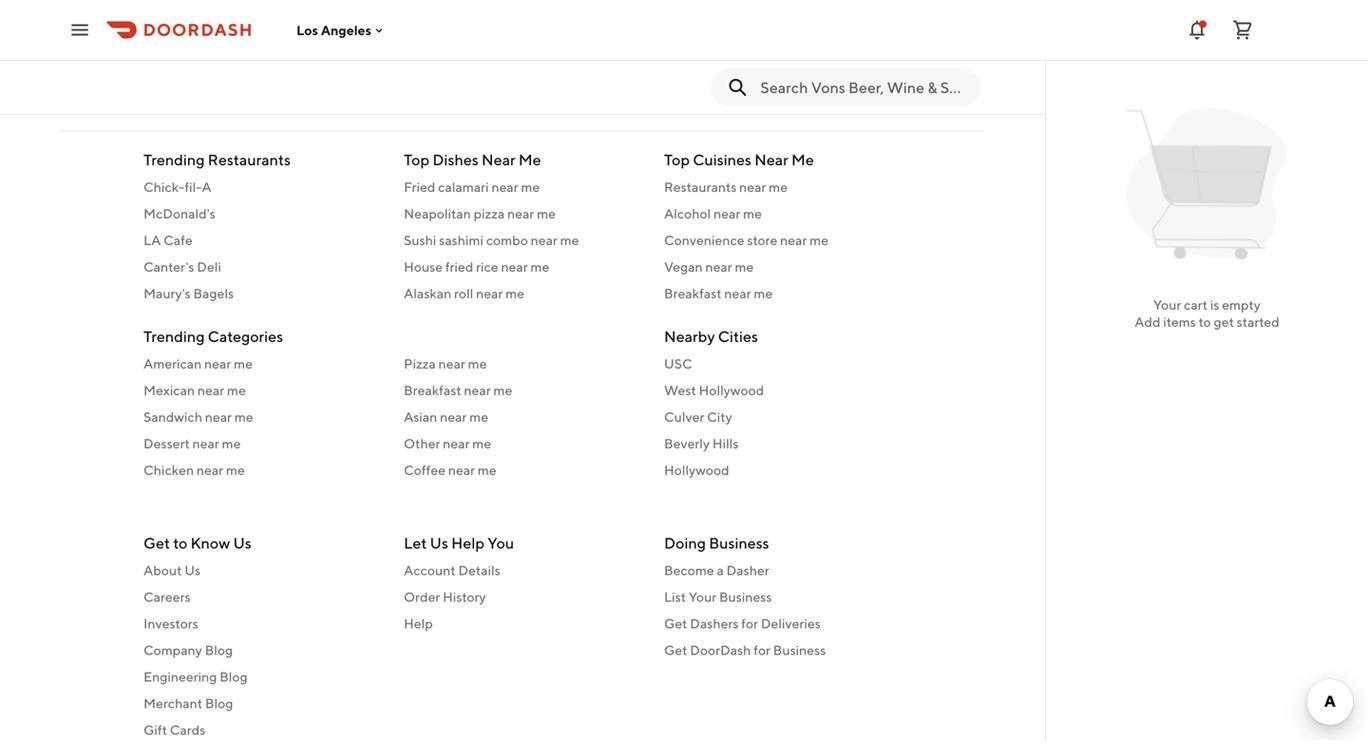 Task type: locate. For each thing, give the bounding box(es) containing it.
2 tequila from the left
[[507, 42, 551, 58]]

tequila down small
[[507, 42, 551, 58]]

details
[[459, 563, 501, 578]]

add
[[1135, 314, 1161, 330]]

bottle down blanco
[[107, 42, 145, 58]]

2 vertical spatial blog
[[205, 696, 233, 712]]

2 trending from the top
[[144, 328, 205, 346]]

0 items, open order cart image
[[1232, 19, 1255, 41]]

me up restaurants near me link
[[792, 151, 815, 169]]

2 vertical spatial business
[[774, 643, 826, 658]]

near up restaurants near me link
[[755, 151, 789, 169]]

batch down teremana
[[405, 42, 441, 58]]

blog up engineering blog
[[205, 643, 233, 658]]

0 horizontal spatial american
[[144, 356, 202, 372]]

bottle down aviation
[[749, 61, 787, 77]]

proof for bottle
[[1010, 23, 1043, 39]]

sandwich near me
[[144, 409, 253, 425]]

0 horizontal spatial casamigos
[[61, 23, 127, 39]]

2 me from the left
[[792, 151, 815, 169]]

proof inside teremana 80 proof small batch reposado tequila bottle (750 ml)
[[487, 23, 521, 39]]

0 vertical spatial help
[[452, 534, 485, 552]]

city
[[707, 409, 733, 425]]

engineering blog link
[[144, 668, 381, 687]]

near for dishes
[[482, 151, 516, 169]]

fried calamari near me link
[[404, 178, 642, 197]]

cafe
[[164, 232, 193, 248]]

culver city
[[665, 409, 733, 425]]

proof inside casamigos 80 proof anejo tequila bottle (750 ml)
[[1010, 23, 1043, 39]]

breakfast down the vegan
[[665, 286, 722, 301]]

us for let us help you
[[430, 534, 449, 552]]

doordash
[[690, 643, 751, 658]]

me up "fried calamari near me" link
[[519, 151, 542, 169]]

1 horizontal spatial breakfast near me
[[665, 286, 773, 301]]

me up 'coffee near me'
[[473, 436, 492, 452]]

1 horizontal spatial top
[[665, 151, 690, 169]]

casamigos up the anejo
[[921, 23, 987, 39]]

other near me link
[[404, 434, 642, 453]]

chicken near me link
[[144, 461, 381, 480]]

casamigos inside $42.54 casamigos blanco tequila bottle (375 ml)
[[61, 23, 127, 39]]

beverly
[[665, 436, 710, 452]]

1 me from the left
[[519, 151, 542, 169]]

1 vertical spatial breakfast
[[404, 383, 462, 398]]

near down dessert near me
[[197, 463, 223, 478]]

(750
[[1047, 42, 1076, 58], [329, 61, 358, 77], [446, 61, 475, 77], [790, 61, 819, 77]]

about
[[144, 563, 182, 578]]

near down other near me in the bottom left of the page
[[448, 463, 475, 478]]

for for doordash
[[754, 643, 771, 658]]

me down mexican near me link
[[235, 409, 253, 425]]

for down the "get dashers for deliveries"
[[754, 643, 771, 658]]

us down the get to know us
[[185, 563, 201, 578]]

near inside "fried calamari near me" link
[[492, 179, 519, 195]]

me down the neapolitan pizza near me link
[[561, 232, 579, 248]]

near down convenience
[[706, 259, 733, 275]]

near inside house fried rice near me link
[[501, 259, 528, 275]]

top left cuisines
[[665, 151, 690, 169]]

1 vertical spatial breakfast near me
[[404, 383, 513, 398]]

neapolitan pizza near me link
[[404, 204, 642, 223]]

1 horizontal spatial casamigos
[[921, 23, 987, 39]]

1 horizontal spatial batch
[[857, 23, 893, 39]]

gift cards link
[[144, 721, 381, 740]]

near inside chicken near me link
[[197, 463, 223, 478]]

breakfast near me down vegan near me
[[665, 286, 773, 301]]

empty
[[1223, 297, 1262, 313]]

breakfast for leftmost breakfast near me link
[[404, 383, 462, 398]]

near up pizza
[[492, 179, 519, 195]]

breakfast up asian
[[404, 383, 462, 398]]

fried
[[404, 179, 436, 195]]

distilled down los angeles
[[306, 42, 356, 58]]

1 vertical spatial restaurants
[[665, 179, 737, 195]]

80
[[346, 23, 363, 39], [467, 23, 485, 39], [990, 23, 1007, 39]]

us right let
[[430, 534, 449, 552]]

0 vertical spatial trending
[[144, 151, 205, 169]]

1 top from the left
[[404, 151, 430, 169]]

american down 84
[[802, 42, 860, 58]]

0 vertical spatial for
[[742, 616, 759, 632]]

ml) right (375
[[178, 42, 197, 58]]

mexican
[[144, 383, 195, 398]]

0 vertical spatial breakfast
[[665, 286, 722, 301]]

1 trending from the top
[[144, 151, 205, 169]]

1 vertical spatial trending
[[144, 328, 205, 346]]

top cuisines near me
[[665, 151, 815, 169]]

near down top cuisines near me
[[740, 179, 767, 195]]

los angeles button
[[297, 22, 387, 38]]

me
[[521, 179, 540, 195], [769, 179, 788, 195], [537, 206, 556, 222], [744, 206, 762, 222], [561, 232, 579, 248], [810, 232, 829, 248], [531, 259, 550, 275], [735, 259, 754, 275], [506, 286, 525, 301], [754, 286, 773, 301], [234, 356, 253, 372], [468, 356, 487, 372], [227, 383, 246, 398], [494, 383, 513, 398], [235, 409, 253, 425], [470, 409, 489, 425], [222, 436, 241, 452], [473, 436, 492, 452], [226, 463, 245, 478], [478, 463, 497, 478]]

blog down engineering blog
[[205, 696, 233, 712]]

anejo
[[921, 42, 957, 58]]

near inside coffee near me link
[[448, 463, 475, 478]]

la
[[144, 232, 161, 248]]

distilled down aviation
[[749, 42, 799, 58]]

near for cuisines
[[755, 151, 789, 169]]

0 horizontal spatial me
[[519, 151, 542, 169]]

culver
[[665, 409, 705, 425]]

trending
[[144, 151, 205, 169], [144, 328, 205, 346]]

distilled
[[306, 42, 356, 58], [749, 42, 799, 58]]

0 horizontal spatial to
[[173, 534, 188, 552]]

to up about us
[[173, 534, 188, 552]]

batch up the gin
[[857, 23, 893, 39]]

near up sandwich near me
[[198, 383, 224, 398]]

me down sandwich near me link
[[222, 436, 241, 452]]

near down mexican near me
[[205, 409, 232, 425]]

blog down company blog "link"
[[220, 669, 248, 685]]

me up other near me in the bottom left of the page
[[470, 409, 489, 425]]

0 vertical spatial your
[[1154, 297, 1182, 313]]

Search Vons Beer, Wine & Spirits search field
[[761, 77, 966, 98]]

bottle down triple on the top left of the page
[[288, 61, 326, 77]]

2 distilled from the left
[[749, 42, 799, 58]]

0 vertical spatial get
[[144, 534, 170, 552]]

near inside the neapolitan pizza near me link
[[508, 206, 535, 222]]

careers
[[144, 589, 191, 605]]

1 vertical spatial hollywood
[[665, 463, 730, 478]]

2 vertical spatial get
[[665, 643, 688, 658]]

help
[[452, 534, 485, 552], [404, 616, 433, 632]]

proof
[[487, 23, 521, 39], [821, 23, 855, 39], [1010, 23, 1043, 39], [233, 42, 267, 58]]

0 horizontal spatial tequila
[[61, 42, 105, 58]]

near inside alcohol near me link
[[714, 206, 741, 222]]

0 horizontal spatial us
[[185, 563, 201, 578]]

help up details
[[452, 534, 485, 552]]

me for top cuisines near me
[[792, 151, 815, 169]]

bottle inside casamigos 80 proof anejo tequila bottle (750 ml)
[[1006, 42, 1044, 58]]

near inside pizza near me link
[[439, 356, 466, 372]]

0 vertical spatial to
[[1199, 314, 1212, 330]]

tequila
[[61, 42, 105, 58], [507, 42, 551, 58], [960, 42, 1004, 58]]

me down convenience store near me
[[735, 259, 754, 275]]

bottle right the anejo
[[1006, 42, 1044, 58]]

ml) down irish on the top left of the page
[[361, 61, 380, 77]]

for
[[742, 616, 759, 632], [754, 643, 771, 658]]

1 horizontal spatial distilled
[[749, 42, 799, 58]]

trending for trending restaurants
[[144, 151, 205, 169]]

me down categories
[[234, 356, 253, 372]]

chick-
[[144, 179, 185, 195]]

beverly hills
[[665, 436, 739, 452]]

80 for casamigos
[[990, 23, 1007, 39]]

2 horizontal spatial us
[[430, 534, 449, 552]]

house fried rice near me link
[[404, 258, 642, 277]]

trending restaurants
[[144, 151, 291, 169]]

distilled inside aviation 84 proof batch distilled american gin bottle (750 ml)
[[749, 42, 799, 58]]

proof for reposado
[[487, 23, 521, 39]]

1 horizontal spatial breakfast near me link
[[665, 284, 902, 303]]

me down other near me "link"
[[478, 463, 497, 478]]

1 vertical spatial breakfast near me link
[[404, 381, 642, 400]]

near right pizza
[[439, 356, 466, 372]]

bagels
[[193, 286, 234, 301]]

near right rice
[[501, 259, 528, 275]]

2 casamigos from the left
[[921, 23, 987, 39]]

0 vertical spatial batch
[[857, 23, 893, 39]]

2 horizontal spatial tequila
[[960, 42, 1004, 58]]

bottle inside "proper no. twelve 80 proof triple distilled irish whiskey bottle (750 ml)"
[[288, 61, 326, 77]]

1 vertical spatial batch
[[405, 42, 441, 58]]

1 vertical spatial for
[[754, 643, 771, 658]]

canter's deli link
[[144, 258, 381, 277]]

1 vertical spatial business
[[720, 589, 772, 605]]

mcdonald's link
[[144, 204, 381, 223]]

1 80 from the left
[[346, 23, 363, 39]]

hills
[[713, 436, 739, 452]]

bottle inside teremana 80 proof small batch reposado tequila bottle (750 ml)
[[405, 61, 443, 77]]

ml) inside aviation 84 proof batch distilled american gin bottle (750 ml)
[[822, 61, 841, 77]]

alaskan roll near me
[[404, 286, 525, 301]]

for inside 'get doordash for business' link
[[754, 643, 771, 658]]

0 horizontal spatial top
[[404, 151, 430, 169]]

near up "fried calamari near me" link
[[482, 151, 516, 169]]

mexican near me
[[144, 383, 246, 398]]

business inside 'get doordash for business' link
[[774, 643, 826, 658]]

hollywood down beverly hills
[[665, 463, 730, 478]]

los
[[297, 22, 318, 38]]

to left get
[[1199, 314, 1212, 330]]

breakfast near me for top breakfast near me link
[[665, 286, 773, 301]]

0 vertical spatial blog
[[205, 643, 233, 658]]

3 tequila from the left
[[960, 42, 1004, 58]]

ml)
[[178, 42, 197, 58], [361, 61, 380, 77], [478, 61, 497, 77], [822, 61, 841, 77], [921, 61, 941, 77]]

get up about on the bottom left
[[144, 534, 170, 552]]

american inside aviation 84 proof batch distilled american gin bottle (750 ml)
[[802, 42, 860, 58]]

ml) down the anejo
[[921, 61, 941, 77]]

1 horizontal spatial tequila
[[507, 42, 551, 58]]

0 horizontal spatial batch
[[405, 42, 441, 58]]

1 tequila from the left
[[61, 42, 105, 58]]

near right roll
[[476, 286, 503, 301]]

near inside american near me link
[[204, 356, 231, 372]]

1 vertical spatial get
[[665, 616, 688, 632]]

sandwich near me link
[[144, 408, 381, 427]]

1 vertical spatial help
[[404, 616, 433, 632]]

1 horizontal spatial 80
[[467, 23, 485, 39]]

whiskey
[[233, 61, 286, 77]]

2 top from the left
[[665, 151, 690, 169]]

80 inside "proper no. twelve 80 proof triple distilled irish whiskey bottle (750 ml)"
[[346, 23, 363, 39]]

breakfast near me link down pizza near me link
[[404, 381, 642, 400]]

roll
[[454, 286, 474, 301]]

ml) down reposado
[[478, 61, 497, 77]]

business down the dasher
[[720, 589, 772, 605]]

0 vertical spatial american
[[802, 42, 860, 58]]

breakfast for top breakfast near me link
[[665, 286, 722, 301]]

get left doordash
[[665, 643, 688, 658]]

0 horizontal spatial near
[[482, 151, 516, 169]]

me down "fried calamari near me" link
[[537, 206, 556, 222]]

alaskan
[[404, 286, 452, 301]]

trending up american near me
[[144, 328, 205, 346]]

1 horizontal spatial american
[[802, 42, 860, 58]]

near down the neapolitan pizza near me link
[[531, 232, 558, 248]]

near
[[482, 151, 516, 169], [755, 151, 789, 169]]

near down trending categories at the top left of page
[[204, 356, 231, 372]]

maury's
[[144, 286, 191, 301]]

0 vertical spatial restaurants
[[208, 151, 291, 169]]

2 near from the left
[[755, 151, 789, 169]]

account
[[404, 563, 456, 578]]

0 horizontal spatial breakfast
[[404, 383, 462, 398]]

american
[[802, 42, 860, 58], [144, 356, 202, 372]]

$42.54 casamigos blanco tequila bottle (375 ml)
[[61, 3, 197, 58]]

to
[[1199, 314, 1212, 330], [173, 534, 188, 552]]

doing business
[[665, 534, 770, 552]]

beverly hills link
[[665, 434, 902, 453]]

ml) inside $42.54 casamigos blanco tequila bottle (375 ml)
[[178, 42, 197, 58]]

casamigos
[[61, 23, 127, 39], [921, 23, 987, 39]]

us right the know
[[233, 534, 252, 552]]

sandwich
[[144, 409, 202, 425]]

2 80 from the left
[[467, 23, 485, 39]]

maury's bagels link
[[144, 284, 381, 303]]

near up other near me in the bottom left of the page
[[440, 409, 467, 425]]

3 80 from the left
[[990, 23, 1007, 39]]

tequila right the anejo
[[960, 42, 1004, 58]]

breakfast near me link down vegan near me link
[[665, 284, 902, 303]]

restaurants up chick-fil-a link
[[208, 151, 291, 169]]

near up 'coffee near me'
[[443, 436, 470, 452]]

business inside list your business link
[[720, 589, 772, 605]]

for inside get dashers for deliveries link
[[742, 616, 759, 632]]

restaurants up alcohol near me
[[665, 179, 737, 195]]

ml) inside teremana 80 proof small batch reposado tequila bottle (750 ml)
[[478, 61, 497, 77]]

merchant blog
[[144, 696, 233, 712]]

alcohol
[[665, 206, 711, 222]]

1 casamigos from the left
[[61, 23, 127, 39]]

proper
[[233, 23, 274, 39]]

near inside alaskan roll near me link
[[476, 286, 503, 301]]

1 vertical spatial american
[[144, 356, 202, 372]]

blog inside "link"
[[205, 643, 233, 658]]

2 horizontal spatial 80
[[990, 23, 1007, 39]]

fil-
[[185, 179, 202, 195]]

80 inside casamigos 80 proof anejo tequila bottle (750 ml)
[[990, 23, 1007, 39]]

top for top dishes near me
[[404, 151, 430, 169]]

near inside sandwich near me link
[[205, 409, 232, 425]]

your up items
[[1154, 297, 1182, 313]]

0 horizontal spatial distilled
[[306, 42, 356, 58]]

tequila down open menu image
[[61, 42, 105, 58]]

for up the get doordash for business
[[742, 616, 759, 632]]

1 horizontal spatial near
[[755, 151, 789, 169]]

business down deliveries
[[774, 643, 826, 658]]

casamigos down the $42.54 at left
[[61, 23, 127, 39]]

casamigos inside casamigos 80 proof anejo tequila bottle (750 ml)
[[921, 23, 987, 39]]

0 vertical spatial breakfast near me
[[665, 286, 773, 301]]

1 vertical spatial your
[[689, 589, 717, 605]]

asian
[[404, 409, 438, 425]]

1 horizontal spatial restaurants
[[665, 179, 737, 195]]

started
[[1237, 314, 1280, 330]]

near down restaurants near me
[[714, 206, 741, 222]]

blog for merchant blog
[[205, 696, 233, 712]]

1 horizontal spatial me
[[792, 151, 815, 169]]

proof inside aviation 84 proof batch distilled american gin bottle (750 ml)
[[821, 23, 855, 39]]

house fried rice near me
[[404, 259, 550, 275]]

near down alcohol near me link on the top
[[781, 232, 807, 248]]

order history link
[[404, 588, 642, 607]]

1 horizontal spatial breakfast
[[665, 286, 722, 301]]

business up the dasher
[[709, 534, 770, 552]]

dessert near me
[[144, 436, 241, 452]]

0 horizontal spatial breakfast near me
[[404, 383, 513, 398]]

1 horizontal spatial us
[[233, 534, 252, 552]]

0 horizontal spatial restaurants
[[208, 151, 291, 169]]

your right list
[[689, 589, 717, 605]]

near down "fried calamari near me" link
[[508, 206, 535, 222]]

near inside the asian near me link
[[440, 409, 467, 425]]

american up mexican
[[144, 356, 202, 372]]

become a dasher link
[[665, 561, 902, 580]]

me for top dishes near me
[[519, 151, 542, 169]]

to inside your cart is empty add items to get started
[[1199, 314, 1212, 330]]

1 vertical spatial blog
[[220, 669, 248, 685]]

twelve
[[301, 23, 343, 39]]

help down order
[[404, 616, 433, 632]]

1 horizontal spatial to
[[1199, 314, 1212, 330]]

1 horizontal spatial your
[[1154, 297, 1182, 313]]

ml) up 'search vons beer, wine & spirits' search box
[[822, 61, 841, 77]]

get down list
[[665, 616, 688, 632]]

0 horizontal spatial help
[[404, 616, 433, 632]]

1 distilled from the left
[[306, 42, 356, 58]]

trending up chick-fil-a
[[144, 151, 205, 169]]

breakfast near me up asian near me
[[404, 383, 513, 398]]

bottle inside $42.54 casamigos blanco tequila bottle (375 ml)
[[107, 42, 145, 58]]

near down sandwich near me
[[193, 436, 219, 452]]

80 inside teremana 80 proof small batch reposado tequila bottle (750 ml)
[[467, 23, 485, 39]]

hollywood up city
[[699, 383, 765, 398]]

notification bell image
[[1186, 19, 1209, 41]]

doing
[[665, 534, 706, 552]]

let us help you
[[404, 534, 514, 552]]

near
[[492, 179, 519, 195], [740, 179, 767, 195], [508, 206, 535, 222], [714, 206, 741, 222], [531, 232, 558, 248], [781, 232, 807, 248], [501, 259, 528, 275], [706, 259, 733, 275], [476, 286, 503, 301], [725, 286, 752, 301], [204, 356, 231, 372], [439, 356, 466, 372], [198, 383, 224, 398], [464, 383, 491, 398], [205, 409, 232, 425], [440, 409, 467, 425], [193, 436, 219, 452], [443, 436, 470, 452], [197, 463, 223, 478], [448, 463, 475, 478]]

bottle down teremana
[[405, 61, 443, 77]]

top up fried
[[404, 151, 430, 169]]

1 near from the left
[[482, 151, 516, 169]]

0 horizontal spatial 80
[[346, 23, 363, 39]]



Task type: vqa. For each thing, say whether or not it's contained in the screenshot.


Task type: describe. For each thing, give the bounding box(es) containing it.
vegan
[[665, 259, 703, 275]]

me up convenience store near me
[[744, 206, 762, 222]]

me down house fried rice near me link
[[506, 286, 525, 301]]

teremana 80 proof small batch reposado tequila bottle (750 ml)
[[405, 23, 557, 77]]

about us link
[[144, 561, 381, 580]]

dessert
[[144, 436, 190, 452]]

deliveries
[[761, 616, 821, 632]]

engineering blog
[[144, 669, 248, 685]]

other
[[404, 436, 441, 452]]

blog for engineering blog
[[220, 669, 248, 685]]

me down pizza near me link
[[494, 383, 513, 398]]

get for get doordash for business
[[665, 643, 688, 658]]

0 vertical spatial breakfast near me link
[[665, 284, 902, 303]]

pizza near me link
[[404, 355, 642, 374]]

blog for company blog
[[205, 643, 233, 658]]

canter's
[[144, 259, 194, 275]]

ml) inside casamigos 80 proof anejo tequila bottle (750 ml)
[[921, 61, 941, 77]]

history
[[443, 589, 486, 605]]

careers link
[[144, 588, 381, 607]]

know
[[191, 534, 230, 552]]

a
[[717, 563, 724, 578]]

aviation 84 proof batch distilled american gin bottle (750 ml)
[[749, 23, 893, 77]]

near inside mexican near me link
[[198, 383, 224, 398]]

1 vertical spatial to
[[173, 534, 188, 552]]

mcdonald's
[[144, 206, 216, 222]]

rice
[[476, 259, 499, 275]]

proof inside "proper no. twelve 80 proof triple distilled irish whiskey bottle (750 ml)"
[[233, 42, 267, 58]]

hollywood link
[[665, 461, 902, 480]]

vegan near me link
[[665, 258, 902, 277]]

batch inside aviation 84 proof batch distilled american gin bottle (750 ml)
[[857, 23, 893, 39]]

top for top cuisines near me
[[665, 151, 690, 169]]

me right pizza
[[468, 356, 487, 372]]

vegan near me
[[665, 259, 754, 275]]

get for get dashers for deliveries
[[665, 616, 688, 632]]

help link
[[404, 615, 642, 634]]

irish
[[358, 42, 384, 58]]

get dashers for deliveries link
[[665, 615, 902, 634]]

coffee
[[404, 463, 446, 478]]

gin
[[863, 42, 885, 58]]

near inside dessert near me link
[[193, 436, 219, 452]]

0 horizontal spatial your
[[689, 589, 717, 605]]

bottle inside aviation 84 proof batch distilled american gin bottle (750 ml)
[[749, 61, 787, 77]]

near inside vegan near me link
[[706, 259, 733, 275]]

(750 inside "proper no. twelve 80 proof triple distilled irish whiskey bottle (750 ml)"
[[329, 61, 358, 77]]

alcohol near me link
[[665, 204, 902, 223]]

near inside other near me "link"
[[443, 436, 470, 452]]

your cart is empty add items to get started
[[1135, 297, 1280, 330]]

1 horizontal spatial help
[[452, 534, 485, 552]]

sashimi
[[439, 232, 484, 248]]

merchant blog link
[[144, 694, 381, 713]]

0 vertical spatial business
[[709, 534, 770, 552]]

teremana
[[405, 23, 464, 39]]

investors
[[144, 616, 198, 632]]

batch inside teremana 80 proof small batch reposado tequila bottle (750 ml)
[[405, 42, 441, 58]]

order
[[404, 589, 440, 605]]

gift cards
[[144, 723, 206, 738]]

engineering
[[144, 669, 217, 685]]

west
[[665, 383, 697, 398]]

(750 inside teremana 80 proof small batch reposado tequila bottle (750 ml)
[[446, 61, 475, 77]]

asian near me
[[404, 409, 489, 425]]

cities
[[719, 328, 759, 346]]

coffee near me
[[404, 463, 497, 478]]

us for about us
[[185, 563, 201, 578]]

help inside "link"
[[404, 616, 433, 632]]

near inside the sushi sashimi combo near me link
[[531, 232, 558, 248]]

deli
[[197, 259, 221, 275]]

0 vertical spatial hollywood
[[699, 383, 765, 398]]

store
[[748, 232, 778, 248]]

is
[[1211, 297, 1220, 313]]

empty retail cart image
[[1118, 95, 1297, 274]]

breakfast near me for leftmost breakfast near me link
[[404, 383, 513, 398]]

$42.54
[[108, 3, 146, 17]]

pizza
[[474, 206, 505, 222]]

dashers
[[690, 616, 739, 632]]

la cafe link
[[144, 231, 381, 250]]

get for get to know us
[[144, 534, 170, 552]]

convenience store near me
[[665, 232, 829, 248]]

angeles
[[321, 22, 372, 38]]

pizza near me
[[404, 356, 487, 372]]

tequila inside $42.54 casamigos blanco tequila bottle (375 ml)
[[61, 42, 105, 58]]

american near me
[[144, 356, 253, 372]]

list your business link
[[665, 588, 902, 607]]

triple
[[269, 42, 303, 58]]

near inside restaurants near me link
[[740, 179, 767, 195]]

0 horizontal spatial breakfast near me link
[[404, 381, 642, 400]]

me up the neapolitan pizza near me link
[[521, 179, 540, 195]]

me down american near me link
[[227, 383, 246, 398]]

near inside convenience store near me link
[[781, 232, 807, 248]]

cuisines
[[693, 151, 752, 169]]

become a dasher
[[665, 563, 770, 578]]

proper no. twelve 80 proof triple distilled irish whiskey bottle (750 ml)
[[233, 23, 384, 77]]

neapolitan
[[404, 206, 471, 222]]

84
[[802, 23, 818, 39]]

me up alcohol near me link on the top
[[769, 179, 788, 195]]

near up asian near me
[[464, 383, 491, 398]]

list your business
[[665, 589, 772, 605]]

account details
[[404, 563, 501, 578]]

become
[[665, 563, 715, 578]]

combo
[[486, 232, 528, 248]]

coffee near me link
[[404, 461, 642, 480]]

me inside "link"
[[473, 436, 492, 452]]

proof for american
[[821, 23, 855, 39]]

alaskan roll near me link
[[404, 284, 642, 303]]

cart
[[1185, 297, 1208, 313]]

me down the sushi sashimi combo near me link
[[531, 259, 550, 275]]

(750 inside casamigos 80 proof anejo tequila bottle (750 ml)
[[1047, 42, 1076, 58]]

ml) inside "proper no. twelve 80 proof triple distilled irish whiskey bottle (750 ml)"
[[361, 61, 380, 77]]

distilled inside "proper no. twelve 80 proof triple distilled irish whiskey bottle (750 ml)"
[[306, 42, 356, 58]]

let
[[404, 534, 427, 552]]

asian near me link
[[404, 408, 642, 427]]

your inside your cart is empty add items to get started
[[1154, 297, 1182, 313]]

80 for teremana
[[467, 23, 485, 39]]

dasher
[[727, 563, 770, 578]]

me down alcohol near me link on the top
[[810, 232, 829, 248]]

alcohol near me
[[665, 206, 762, 222]]

me down vegan near me link
[[754, 286, 773, 301]]

los angeles
[[297, 22, 372, 38]]

tequila inside teremana 80 proof small batch reposado tequila bottle (750 ml)
[[507, 42, 551, 58]]

me down dessert near me link
[[226, 463, 245, 478]]

nearby
[[665, 328, 715, 346]]

get dashers for deliveries
[[665, 616, 821, 632]]

open menu image
[[68, 19, 91, 41]]

restaurants near me link
[[665, 178, 902, 197]]

(750 inside aviation 84 proof batch distilled american gin bottle (750 ml)
[[790, 61, 819, 77]]

you
[[488, 534, 514, 552]]

tequila inside casamigos 80 proof anejo tequila bottle (750 ml)
[[960, 42, 1004, 58]]

sushi sashimi combo near me
[[404, 232, 579, 248]]

trending for trending categories
[[144, 328, 205, 346]]

fried calamari near me
[[404, 179, 540, 195]]

mexican near me link
[[144, 381, 381, 400]]

account details link
[[404, 561, 642, 580]]

near down vegan near me
[[725, 286, 752, 301]]

blanco
[[129, 23, 171, 39]]

for for dashers
[[742, 616, 759, 632]]



